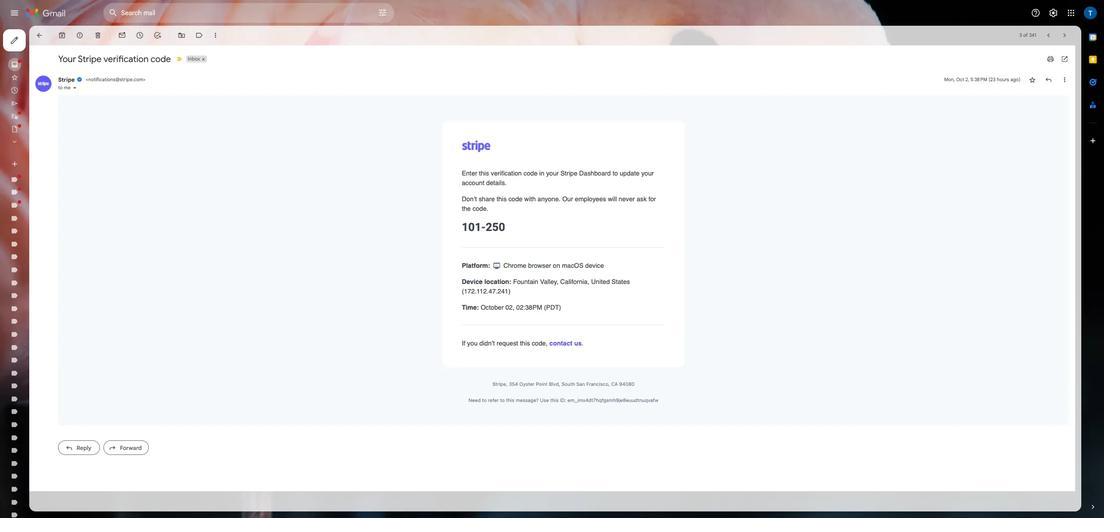 Task type: describe. For each thing, give the bounding box(es) containing it.
employees
[[719, 244, 758, 253]]

if
[[577, 425, 582, 434]]

whispers
[[55, 381, 85, 390]]

aurora for aurora breeze
[[32, 317, 54, 325]]

awe
[[32, 397, 46, 406]]

inbox
[[32, 76, 51, 85]]

verification for this
[[614, 212, 652, 221]]

for
[[811, 244, 820, 253]]

your stripe verification code
[[73, 67, 214, 80]]

california,
[[701, 347, 737, 357]]

code,
[[665, 425, 685, 434]]

will
[[760, 244, 771, 253]]

<
[[107, 96, 110, 104]]

october
[[601, 380, 630, 389]]

contact us link
[[687, 425, 727, 434]]

code for share
[[636, 244, 653, 253]]

main menu image
[[12, 10, 24, 22]]

with
[[656, 244, 670, 253]]

sent link
[[32, 125, 47, 134]]

stripe inside enter this verification code in your stripe dashboard to update your account details.
[[701, 212, 722, 221]]

scheduled
[[32, 141, 69, 150]]

macos
[[703, 327, 730, 337]]

aurora for aurora solace
[[32, 365, 54, 374]]

>
[[179, 96, 182, 104]]

archive image
[[73, 39, 83, 49]]

gmail image
[[32, 6, 87, 26]]

big data
[[32, 414, 59, 422]]

sent
[[32, 125, 47, 134]]

code.
[[591, 256, 611, 266]]

Search mail text field
[[151, 11, 444, 21]]

(pdt)
[[680, 380, 702, 389]]

verification for stripe
[[130, 67, 186, 80]]

review
[[83, 268, 105, 277]]

breeze
[[56, 317, 78, 325]]

aurora solace
[[32, 365, 77, 374]]

alcohol link
[[32, 220, 57, 229]]

bliss lush link
[[32, 446, 64, 455]]

refer
[[610, 497, 624, 504]]

the
[[577, 256, 589, 266]]

aurora breeze
[[32, 317, 78, 325]]

device location:
[[577, 347, 639, 357]]

update
[[775, 212, 800, 221]]

browser
[[660, 327, 689, 337]]

em_
[[710, 497, 722, 504]]

solace
[[55, 365, 77, 374]]

device
[[577, 347, 603, 357]]

aurora whispers link
[[32, 381, 85, 390]]

snoozed link
[[32, 109, 60, 118]]

attachments to review link
[[32, 268, 105, 277]]

united
[[739, 347, 763, 357]]

aurora link
[[32, 300, 54, 309]]

id:
[[700, 497, 708, 504]]

02:38pm
[[646, 380, 678, 389]]

code for this
[[655, 212, 672, 221]]

verified sender image
[[96, 96, 103, 103]]

never
[[774, 244, 794, 253]]

search mail image
[[132, 7, 150, 25]]

need
[[586, 497, 601, 504]]

aurora for aurora whispers
[[32, 381, 54, 390]]

enter this verification code in your stripe dashboard to update your account details.
[[577, 212, 818, 233]]

this left "code,"
[[650, 425, 663, 434]]

bliss
[[32, 446, 47, 455]]

lush
[[49, 446, 64, 455]]

101-
[[577, 276, 607, 292]]

account
[[577, 224, 606, 233]]

alcohol
[[32, 220, 57, 229]]

move to image
[[222, 39, 232, 49]]

aurora for aurora breze
[[32, 333, 54, 342]]

message?
[[645, 497, 674, 504]]

snooze image
[[170, 39, 180, 49]]

amazing link
[[32, 252, 62, 261]]

bubbles
[[56, 349, 81, 358]]

big data link
[[32, 414, 59, 422]]

drafts
[[32, 157, 54, 166]]

stripe cell
[[73, 96, 182, 104]]

to right refer
[[625, 497, 631, 504]]



Task type: vqa. For each thing, say whether or not it's contained in the screenshot.
stripe to the right
yes



Task type: locate. For each thing, give the bounding box(es) containing it.
0 horizontal spatial verification
[[130, 67, 186, 80]]

enter
[[577, 212, 597, 221]]

need to refer to this message? use this id: em_ imx4dt7hqfgsmh9je8euudtnuqvafw
[[586, 497, 823, 504]]

advanced search options image
[[468, 6, 489, 26]]

chrome
[[629, 327, 658, 337]]

verification up notifications@stripe.com
[[130, 67, 186, 80]]

aurora breeze link
[[32, 317, 78, 325]]

bliss lush
[[32, 446, 64, 455]]

don't share this code with anyone. our employees will never ask for the code.
[[577, 244, 820, 266]]

labels image
[[244, 39, 254, 49]]

in
[[674, 212, 681, 221]]

4 aurora from the top
[[32, 349, 54, 358]]

this right share at right
[[621, 244, 634, 253]]

this inside don't share this code with anyone. our employees will never ask for the code.
[[621, 244, 634, 253]]

(172.112.47.241)
[[577, 359, 638, 369]]

this inside enter this verification code in your stripe dashboard to update your account details.
[[599, 212, 612, 221]]

1 vertical spatial code
[[655, 212, 672, 221]]

don't
[[577, 244, 596, 253]]

snoozed
[[32, 109, 60, 118]]

code inside enter this verification code in your stripe dashboard to update your account details.
[[655, 212, 672, 221]]

fountain valley, california, united states (172.112.47.241)
[[577, 347, 788, 369]]

yt link
[[32, 284, 40, 293]]

0 vertical spatial verification
[[130, 67, 186, 80]]

to left update
[[766, 212, 773, 221]]

.
[[727, 425, 730, 434]]

alert
[[32, 236, 55, 245]]

to inside navigation
[[75, 268, 81, 277]]

aurora down aurora breeze
[[32, 333, 54, 342]]

1 horizontal spatial your
[[802, 212, 818, 221]]

1 vertical spatial verification
[[614, 212, 652, 221]]

1 aurora from the top
[[32, 300, 54, 309]]

stripe left verified sender icon
[[73, 96, 94, 104]]

5 aurora from the top
[[32, 365, 54, 374]]

2 aurora from the top
[[32, 317, 54, 325]]

device
[[732, 327, 755, 337]]

to left review
[[75, 268, 81, 277]]

aurora down aurora breze on the left bottom of the page
[[32, 349, 54, 358]]

2 horizontal spatial code
[[655, 212, 672, 221]]

your right in on the top right of the page
[[683, 212, 699, 221]]

navigation
[[0, 32, 121, 518]]

awe link
[[32, 397, 46, 406]]

notifications@stripe.com
[[110, 96, 179, 104]]

starred
[[32, 93, 56, 101]]

you
[[584, 425, 597, 434]]

< notifications@stripe.com >
[[107, 96, 182, 104]]

stripe up <
[[97, 67, 127, 80]]

dashboard
[[724, 212, 764, 221]]

0 horizontal spatial your
[[683, 212, 699, 221]]

02,
[[632, 380, 643, 389]]

1 vertical spatial stripe
[[73, 96, 94, 104]]

to left refer
[[603, 497, 608, 504]]

contact
[[687, 425, 716, 434]]

share
[[599, 244, 619, 253]]

report spam image
[[95, 39, 105, 49]]

code down add to tasks image
[[188, 67, 214, 80]]

0 vertical spatial code
[[188, 67, 214, 80]]

3 aurora from the top
[[32, 333, 54, 342]]

starred link
[[32, 93, 56, 101]]

2 your from the left
[[802, 212, 818, 221]]

inbox link
[[32, 76, 51, 85]]

this left id:
[[688, 497, 699, 504]]

back to inbox image
[[44, 39, 55, 49]]

on
[[691, 327, 700, 337]]

location:
[[606, 347, 639, 357]]

aurora for aurora bubbles
[[32, 349, 54, 358]]

navigation containing inbox
[[0, 32, 121, 518]]

code inside don't share this code with anyone. our employees will never ask for the code.
[[636, 244, 653, 253]]

delete image
[[117, 39, 127, 49]]

stripe, inc image
[[44, 95, 65, 115]]

1 your from the left
[[683, 212, 699, 221]]

aurora bubbles link
[[32, 349, 81, 358]]

request
[[621, 425, 648, 434]]

to
[[766, 212, 773, 221], [75, 268, 81, 277], [603, 497, 608, 504], [625, 497, 631, 504]]

code left with
[[636, 244, 653, 253]]

aurora solace link
[[32, 365, 77, 374]]

fountain
[[642, 347, 673, 357]]

yt
[[32, 284, 40, 293]]

your right update
[[802, 212, 818, 221]]

our
[[703, 244, 717, 253]]

aurora up awe
[[32, 381, 54, 390]]

add to tasks image
[[192, 39, 202, 49]]

101-250
[[577, 276, 632, 292]]

valley,
[[675, 347, 698, 357]]

aurora for aurora link
[[32, 300, 54, 309]]

aurora breze
[[32, 333, 74, 342]]

your
[[73, 67, 95, 80]]

stripe up our on the top right of page
[[701, 212, 722, 221]]

aurora down yt 'link'
[[32, 300, 54, 309]]

code left in on the top right of the page
[[655, 212, 672, 221]]

2 vertical spatial stripe
[[701, 212, 722, 221]]

time:
[[577, 380, 599, 389]]

us
[[718, 425, 727, 434]]

this right enter on the top of page
[[599, 212, 612, 221]]

details.
[[608, 224, 634, 233]]

big
[[32, 414, 43, 422]]

verification inside enter this verification code in your stripe dashboard to update your account details.
[[614, 212, 652, 221]]

verification up details.
[[614, 212, 652, 221]]

data
[[44, 414, 59, 422]]

0 horizontal spatial stripe
[[73, 96, 94, 104]]

to inside enter this verification code in your stripe dashboard to update your account details.
[[766, 212, 773, 221]]

2 vertical spatial code
[[636, 244, 653, 253]]

time: october 02, 02:38pm (pdt)
[[577, 380, 702, 389]]

aurora down aurora bubbles link
[[32, 365, 54, 374]]

code for stripe
[[188, 67, 214, 80]]

this right refer
[[633, 497, 643, 504]]

6 aurora from the top
[[32, 381, 54, 390]]

aurora breze link
[[32, 333, 74, 342]]

None search field
[[129, 4, 493, 28]]

use
[[675, 497, 686, 504]]

blossom
[[32, 494, 59, 503]]

0 vertical spatial stripe
[[97, 67, 127, 80]]

drafts link
[[32, 157, 54, 166]]

this
[[599, 212, 612, 221], [621, 244, 634, 253], [650, 425, 663, 434], [633, 497, 643, 504], [688, 497, 699, 504]]

code
[[188, 67, 214, 80], [655, 212, 672, 221], [636, 244, 653, 253]]

250
[[607, 276, 632, 292]]

attachments to review
[[32, 268, 105, 277]]

aurora down aurora link
[[32, 317, 54, 325]]

aurora
[[32, 300, 54, 309], [32, 317, 54, 325], [32, 333, 54, 342], [32, 349, 54, 358], [32, 365, 54, 374], [32, 381, 54, 390]]

didn't
[[599, 425, 619, 434]]

2 horizontal spatial stripe
[[701, 212, 722, 221]]

more image
[[264, 39, 275, 49]]

if you didn't request this code, contact us .
[[577, 425, 730, 434]]

1 horizontal spatial stripe
[[97, 67, 127, 80]]

anyone.
[[672, 244, 701, 253]]

0 horizontal spatial code
[[188, 67, 214, 80]]

attachments
[[32, 268, 73, 277]]

aurora bubbles
[[32, 349, 81, 358]]

verification
[[130, 67, 186, 80], [614, 212, 652, 221]]

amazing
[[32, 252, 62, 261]]

1 horizontal spatial verification
[[614, 212, 652, 221]]

stripe image
[[578, 176, 613, 190]]

breze
[[56, 333, 74, 342]]

ask
[[796, 244, 809, 253]]

1 horizontal spatial code
[[636, 244, 653, 253]]

chrome browser on macos device
[[627, 327, 755, 337]]



